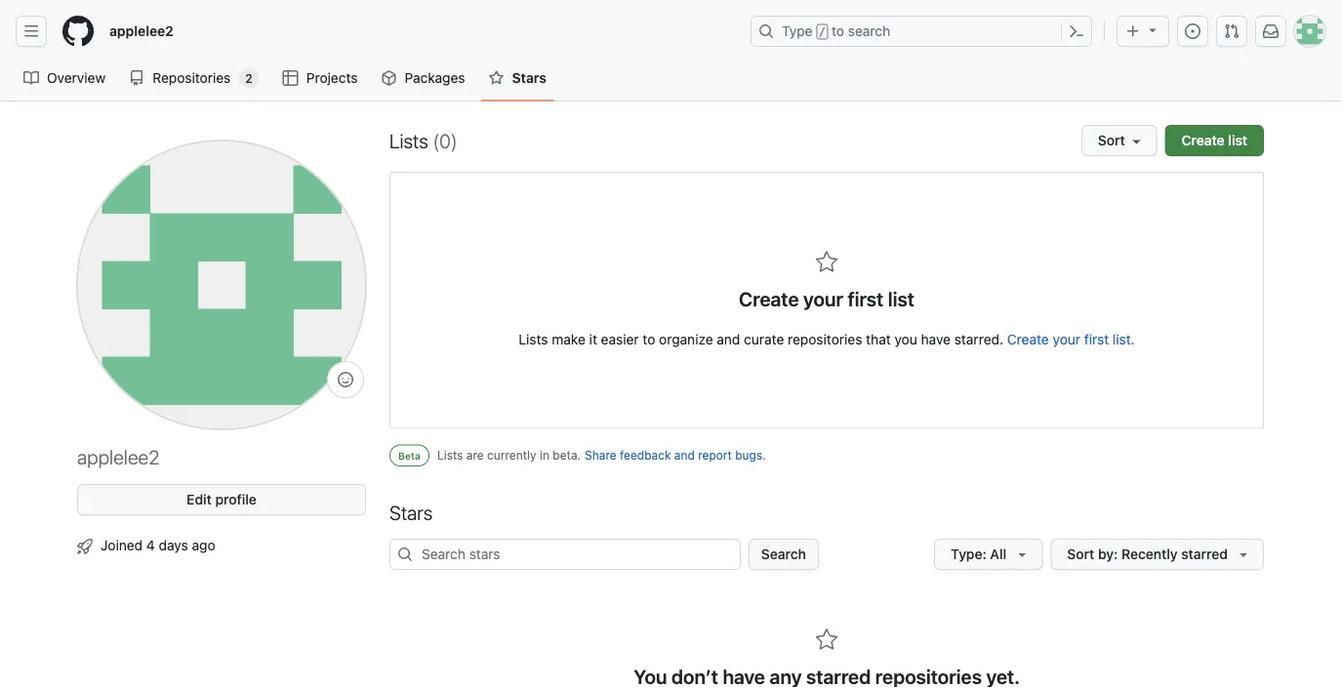 Task type: vqa. For each thing, say whether or not it's contained in the screenshot.
rightmost and
yes



Task type: describe. For each thing, give the bounding box(es) containing it.
ago
[[192, 537, 215, 553]]

overview link
[[16, 63, 113, 93]]

lists (0)
[[390, 129, 457, 152]]

projects link
[[275, 63, 366, 93]]

sort by: recently starred button
[[1051, 539, 1264, 570]]

packages
[[405, 70, 465, 86]]

create for create list
[[1182, 132, 1225, 148]]

sort for sort by: recently starred
[[1067, 546, 1095, 562]]

0 horizontal spatial stars
[[390, 501, 433, 524]]

that
[[866, 331, 891, 348]]

type:
[[951, 546, 987, 562]]

triangle down image
[[1236, 547, 1252, 562]]

currently
[[487, 448, 537, 462]]

joined 4 days ago
[[101, 537, 215, 553]]

0 vertical spatial applelee2
[[109, 23, 174, 39]]

by:
[[1098, 546, 1118, 562]]

beta.
[[553, 448, 581, 462]]

create list button
[[1165, 125, 1264, 156]]

type
[[782, 23, 813, 39]]

4
[[146, 537, 155, 553]]

triangle down image inside the type: all button
[[1015, 547, 1030, 562]]

search
[[761, 546, 806, 562]]

curate
[[744, 331, 784, 348]]

type: all button
[[934, 539, 1043, 570]]

profile
[[215, 492, 257, 508]]

lists make it easier to organize and curate repositories that you have starred. create your first list.
[[519, 331, 1135, 348]]

0 vertical spatial your
[[803, 288, 843, 310]]

star image for stars
[[489, 70, 504, 86]]

you
[[895, 331, 918, 348]]

0 vertical spatial and
[[717, 331, 740, 348]]

1 horizontal spatial stars
[[512, 70, 547, 86]]

create list
[[1182, 132, 1248, 148]]

lists for lists
[[390, 129, 428, 152]]

search image
[[397, 547, 413, 562]]

notifications image
[[1263, 23, 1279, 39]]

starred.
[[955, 331, 1004, 348]]

in
[[540, 448, 550, 462]]

/
[[819, 25, 826, 39]]

1 vertical spatial list
[[888, 288, 915, 310]]

type: all
[[951, 546, 1007, 562]]

starred
[[1181, 546, 1228, 562]]

type / to search
[[782, 23, 891, 39]]

change your avatar image
[[77, 141, 366, 430]]

edit
[[187, 492, 212, 508]]

packages link
[[373, 63, 473, 93]]

Search stars search field
[[390, 539, 741, 570]]

search
[[848, 23, 891, 39]]

1 vertical spatial applelee2
[[77, 445, 160, 468]]

0 vertical spatial triangle down image
[[1145, 22, 1161, 38]]

smiley image
[[338, 372, 353, 388]]

days
[[159, 537, 188, 553]]

sort for sort
[[1098, 132, 1126, 148]]

command palette image
[[1069, 23, 1085, 39]]

report
[[698, 448, 732, 462]]

it
[[589, 331, 597, 348]]

repositories
[[788, 331, 862, 348]]

plus image
[[1126, 23, 1141, 39]]



Task type: locate. For each thing, give the bounding box(es) containing it.
your
[[803, 288, 843, 310], [1053, 331, 1081, 348]]

triangle down image right plus image
[[1145, 22, 1161, 38]]

lists for lists make it easier to organize and curate repositories that you have starred.
[[519, 331, 548, 348]]

0 horizontal spatial create
[[739, 288, 799, 310]]

create for create your first list
[[739, 288, 799, 310]]

1 vertical spatial create
[[739, 288, 799, 310]]

edit profile button
[[77, 484, 366, 515]]

share
[[585, 448, 617, 462]]

sort inside 'button'
[[1067, 546, 1095, 562]]

1 vertical spatial first
[[1084, 331, 1109, 348]]

stars up search "image"
[[390, 501, 433, 524]]

lists left make
[[519, 331, 548, 348]]

package image
[[381, 70, 397, 86]]

(0)
[[433, 129, 457, 152]]

first
[[848, 288, 884, 310], [1084, 331, 1109, 348]]

sort
[[1098, 132, 1126, 148], [1067, 546, 1095, 562]]

1 horizontal spatial create
[[1007, 331, 1049, 348]]

0 vertical spatial create
[[1182, 132, 1225, 148]]

to
[[832, 23, 845, 39], [643, 331, 655, 348]]

0 vertical spatial first
[[848, 288, 884, 310]]

projects
[[306, 70, 358, 86]]

sort by: recently starred
[[1067, 546, 1228, 562]]

share feedback and report bugs. link
[[585, 446, 766, 464]]

0 horizontal spatial to
[[643, 331, 655, 348]]

stars right packages
[[512, 70, 547, 86]]

beta
[[398, 450, 421, 461]]

1 horizontal spatial star image
[[815, 251, 839, 274]]

0 horizontal spatial sort
[[1067, 546, 1095, 562]]

stars
[[512, 70, 547, 86], [390, 501, 433, 524]]

1 horizontal spatial to
[[832, 23, 845, 39]]

0 horizontal spatial lists
[[390, 129, 428, 152]]

easier
[[601, 331, 639, 348]]

1 horizontal spatial lists
[[437, 448, 463, 462]]

1 vertical spatial your
[[1053, 331, 1081, 348]]

1 vertical spatial lists
[[519, 331, 548, 348]]

create your first list. button
[[1007, 329, 1135, 350]]

0 vertical spatial list
[[1228, 132, 1248, 148]]

0 horizontal spatial star image
[[489, 70, 504, 86]]

2 vertical spatial lists
[[437, 448, 463, 462]]

applelee2
[[109, 23, 174, 39], [77, 445, 160, 468]]

2 vertical spatial create
[[1007, 331, 1049, 348]]

edit profile
[[187, 492, 257, 508]]

make
[[552, 331, 586, 348]]

0 horizontal spatial and
[[674, 448, 695, 462]]

1 vertical spatial and
[[674, 448, 695, 462]]

1 horizontal spatial and
[[717, 331, 740, 348]]

0 horizontal spatial first
[[848, 288, 884, 310]]

star image for create your first list
[[815, 251, 839, 274]]

feature release label: beta element
[[390, 445, 429, 467]]

lists
[[390, 129, 428, 152], [519, 331, 548, 348], [437, 448, 463, 462]]

to right /
[[832, 23, 845, 39]]

lists are currently in beta. share feedback and report bugs.
[[437, 448, 766, 462]]

your up repositories
[[803, 288, 843, 310]]

0 horizontal spatial your
[[803, 288, 843, 310]]

1 horizontal spatial triangle down image
[[1145, 22, 1161, 38]]

0 vertical spatial sort
[[1098, 132, 1126, 148]]

0 horizontal spatial list
[[888, 288, 915, 310]]

0 horizontal spatial triangle down image
[[1015, 547, 1030, 562]]

table image
[[283, 70, 298, 86]]

0 vertical spatial lists
[[390, 129, 428, 152]]

create inside button
[[1182, 132, 1225, 148]]

repositories
[[152, 70, 231, 86]]

applelee2 link
[[102, 16, 181, 47]]

and left report
[[674, 448, 695, 462]]

list inside button
[[1228, 132, 1248, 148]]

list
[[1228, 132, 1248, 148], [888, 288, 915, 310]]

your left list.
[[1053, 331, 1081, 348]]

0 vertical spatial to
[[832, 23, 845, 39]]

overview
[[47, 70, 106, 86]]

all
[[990, 546, 1007, 562]]

lists left are
[[437, 448, 463, 462]]

1 horizontal spatial first
[[1084, 331, 1109, 348]]

2 horizontal spatial lists
[[519, 331, 548, 348]]

homepage image
[[62, 16, 94, 47]]

create right starred.
[[1007, 331, 1049, 348]]

applelee2 up repo image
[[109, 23, 174, 39]]

joined
[[101, 537, 143, 553]]

triangle down image
[[1145, 22, 1161, 38], [1015, 547, 1030, 562]]

star image right packages
[[489, 70, 504, 86]]

organize
[[659, 331, 713, 348]]

bugs.
[[735, 448, 766, 462]]

create right sort popup button on the right of the page
[[1182, 132, 1225, 148]]

recently
[[1122, 546, 1178, 562]]

sort button
[[1082, 125, 1157, 156]]

feedback
[[620, 448, 671, 462]]

create
[[1182, 132, 1225, 148], [739, 288, 799, 310], [1007, 331, 1049, 348]]

create your first list
[[739, 288, 915, 310]]

repo image
[[129, 70, 145, 86]]

first left list.
[[1084, 331, 1109, 348]]

0 vertical spatial star image
[[489, 70, 504, 86]]

and left curate
[[717, 331, 740, 348]]

0 vertical spatial stars
[[512, 70, 547, 86]]

and
[[717, 331, 740, 348], [674, 448, 695, 462]]

1 horizontal spatial your
[[1053, 331, 1081, 348]]

search button
[[749, 539, 819, 570]]

2 horizontal spatial create
[[1182, 132, 1225, 148]]

1 vertical spatial star image
[[815, 251, 839, 274]]

rocket image
[[77, 539, 93, 555]]

1 horizontal spatial list
[[1228, 132, 1248, 148]]

book image
[[23, 70, 39, 86]]

have
[[921, 331, 951, 348]]

sort inside popup button
[[1098, 132, 1126, 148]]

lists left (0) in the left of the page
[[390, 129, 428, 152]]

stars link
[[481, 63, 554, 93]]

2
[[245, 71, 253, 85]]

applelee2 up joined
[[77, 445, 160, 468]]

first up that
[[848, 288, 884, 310]]

to right the easier
[[643, 331, 655, 348]]

issue opened image
[[1185, 23, 1201, 39]]

star image
[[489, 70, 504, 86], [815, 251, 839, 274]]

1 vertical spatial stars
[[390, 501, 433, 524]]

list.
[[1113, 331, 1135, 348]]

triangle down image right all
[[1015, 547, 1030, 562]]

star image
[[815, 629, 839, 652]]

git pull request image
[[1224, 23, 1240, 39]]

1 vertical spatial sort
[[1067, 546, 1095, 562]]

are
[[466, 448, 484, 462]]

create up curate
[[739, 288, 799, 310]]

1 vertical spatial triangle down image
[[1015, 547, 1030, 562]]

star image up create your first list
[[815, 251, 839, 274]]

1 horizontal spatial sort
[[1098, 132, 1126, 148]]

1 vertical spatial to
[[643, 331, 655, 348]]



